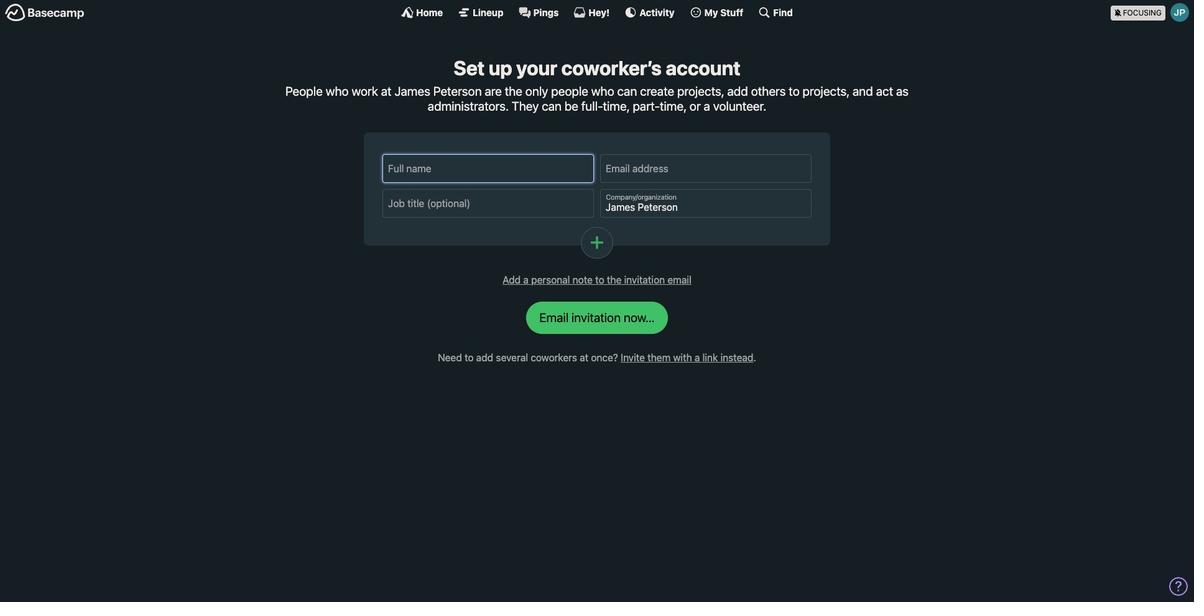 Task type: describe. For each thing, give the bounding box(es) containing it.
find
[[773, 7, 793, 18]]

Job title (optional) text field
[[383, 189, 594, 217]]

with
[[673, 352, 692, 363]]

hey!
[[589, 7, 610, 18]]

account
[[666, 56, 741, 80]]

1 time, from the left
[[603, 99, 630, 113]]

invite them with a link instead link
[[621, 352, 753, 363]]

they
[[512, 99, 539, 113]]

1 who from the left
[[326, 84, 349, 98]]

0 vertical spatial can
[[617, 84, 637, 98]]

administrators.
[[428, 99, 509, 113]]

focusing
[[1123, 8, 1162, 17]]

add a personal note to the invitation email
[[503, 274, 691, 285]]

coworkers
[[531, 352, 577, 363]]

set
[[454, 56, 485, 80]]

invite
[[621, 352, 645, 363]]

up
[[489, 56, 512, 80]]

email
[[668, 274, 691, 285]]

2 who from the left
[[591, 84, 614, 98]]

a inside button
[[523, 274, 529, 285]]

pings button
[[518, 6, 559, 19]]

stuff
[[720, 7, 743, 18]]

be
[[565, 99, 578, 113]]

Full name text field
[[383, 154, 594, 183]]

add
[[503, 274, 521, 285]]

my stuff
[[704, 7, 743, 18]]

james
[[395, 84, 430, 98]]

.
[[753, 352, 756, 363]]

activity link
[[625, 6, 675, 19]]

peterson
[[433, 84, 482, 98]]

need to add several coworkers at once? invite them with a link instead .
[[438, 352, 756, 363]]

1 projects, from the left
[[677, 84, 724, 98]]

company/organization
[[606, 193, 677, 201]]

main element
[[0, 0, 1194, 24]]

note
[[573, 274, 593, 285]]

people
[[285, 84, 323, 98]]

them
[[648, 352, 671, 363]]

part-
[[633, 99, 660, 113]]

lineup
[[473, 7, 504, 18]]

act
[[876, 84, 893, 98]]

personal
[[531, 274, 570, 285]]

1 vertical spatial at
[[580, 352, 588, 363]]



Task type: vqa. For each thing, say whether or not it's contained in the screenshot.
Switch accounts image
yes



Task type: locate. For each thing, give the bounding box(es) containing it.
0 horizontal spatial add
[[476, 352, 493, 363]]

add a personal note to the invitation email button
[[498, 270, 696, 289]]

1 horizontal spatial projects,
[[803, 84, 850, 98]]

1 vertical spatial can
[[542, 99, 562, 113]]

your
[[516, 56, 557, 80]]

0 horizontal spatial can
[[542, 99, 562, 113]]

time, down create
[[660, 99, 687, 113]]

james peterson image
[[1171, 3, 1189, 22]]

0 vertical spatial at
[[381, 84, 392, 98]]

home
[[416, 7, 443, 18]]

who up full-
[[591, 84, 614, 98]]

projects, left and
[[803, 84, 850, 98]]

None submit
[[526, 301, 668, 334]]

1 horizontal spatial at
[[580, 352, 588, 363]]

to right others
[[789, 84, 800, 98]]

once?
[[591, 352, 618, 363]]

Company/organization text field
[[600, 189, 812, 217]]

projects, up the or
[[677, 84, 724, 98]]

2 horizontal spatial a
[[704, 99, 710, 113]]

the up they
[[505, 84, 522, 98]]

a right add
[[523, 274, 529, 285]]

projects,
[[677, 84, 724, 98], [803, 84, 850, 98]]

lineup link
[[458, 6, 504, 19]]

at right work at the left top
[[381, 84, 392, 98]]

to inside button
[[595, 274, 604, 285]]

are
[[485, 84, 502, 98]]

0 vertical spatial the
[[505, 84, 522, 98]]

to
[[789, 84, 800, 98], [595, 274, 604, 285], [465, 352, 474, 363]]

1 horizontal spatial a
[[695, 352, 700, 363]]

1 vertical spatial add
[[476, 352, 493, 363]]

full-
[[581, 99, 603, 113]]

need
[[438, 352, 462, 363]]

or
[[690, 99, 701, 113]]

time, left part-
[[603, 99, 630, 113]]

at inside the set up your coworker's account people who work at james peterson are the only people who can create projects, add others to projects, and act as administrators. they can be full-time, part-time, or a volunteer.
[[381, 84, 392, 98]]

can up part-
[[617, 84, 637, 98]]

1 vertical spatial the
[[607, 274, 622, 285]]

1 horizontal spatial can
[[617, 84, 637, 98]]

the
[[505, 84, 522, 98], [607, 274, 622, 285]]

focusing button
[[1111, 0, 1194, 24]]

0 vertical spatial a
[[704, 99, 710, 113]]

a
[[704, 99, 710, 113], [523, 274, 529, 285], [695, 352, 700, 363]]

2 projects, from the left
[[803, 84, 850, 98]]

to right need
[[465, 352, 474, 363]]

2 vertical spatial a
[[695, 352, 700, 363]]

0 horizontal spatial a
[[523, 274, 529, 285]]

can left be
[[542, 99, 562, 113]]

at
[[381, 84, 392, 98], [580, 352, 588, 363]]

and
[[853, 84, 873, 98]]

1 vertical spatial a
[[523, 274, 529, 285]]

several
[[496, 352, 528, 363]]

at left once?
[[580, 352, 588, 363]]

a right the or
[[704, 99, 710, 113]]

work
[[352, 84, 378, 98]]

instead
[[721, 352, 753, 363]]

hey! button
[[574, 6, 610, 19]]

1 horizontal spatial time,
[[660, 99, 687, 113]]

switch accounts image
[[5, 3, 85, 22]]

0 horizontal spatial the
[[505, 84, 522, 98]]

1 horizontal spatial the
[[607, 274, 622, 285]]

add inside the set up your coworker's account people who work at james peterson are the only people who can create projects, add others to projects, and act as administrators. they can be full-time, part-time, or a volunteer.
[[727, 84, 748, 98]]

who
[[326, 84, 349, 98], [591, 84, 614, 98]]

1 vertical spatial to
[[595, 274, 604, 285]]

only
[[525, 84, 548, 98]]

Email address email field
[[600, 154, 812, 183]]

my stuff button
[[689, 6, 743, 19]]

a left link
[[695, 352, 700, 363]]

the left invitation
[[607, 274, 622, 285]]

pings
[[533, 7, 559, 18]]

people
[[551, 84, 588, 98]]

coworker's
[[561, 56, 662, 80]]

create
[[640, 84, 674, 98]]

0 vertical spatial add
[[727, 84, 748, 98]]

can
[[617, 84, 637, 98], [542, 99, 562, 113]]

0 horizontal spatial to
[[465, 352, 474, 363]]

find button
[[758, 6, 793, 19]]

0 horizontal spatial at
[[381, 84, 392, 98]]

add
[[727, 84, 748, 98], [476, 352, 493, 363]]

home link
[[401, 6, 443, 19]]

my
[[704, 7, 718, 18]]

1 horizontal spatial who
[[591, 84, 614, 98]]

1 horizontal spatial add
[[727, 84, 748, 98]]

a inside the set up your coworker's account people who work at james peterson are the only people who can create projects, add others to projects, and act as administrators. they can be full-time, part-time, or a volunteer.
[[704, 99, 710, 113]]

0 horizontal spatial time,
[[603, 99, 630, 113]]

others
[[751, 84, 786, 98]]

0 horizontal spatial who
[[326, 84, 349, 98]]

2 time, from the left
[[660, 99, 687, 113]]

as
[[896, 84, 909, 98]]

0 horizontal spatial projects,
[[677, 84, 724, 98]]

to right note
[[595, 274, 604, 285]]

1 horizontal spatial to
[[595, 274, 604, 285]]

to inside the set up your coworker's account people who work at james peterson are the only people who can create projects, add others to projects, and act as administrators. they can be full-time, part-time, or a volunteer.
[[789, 84, 800, 98]]

who left work at the left top
[[326, 84, 349, 98]]

2 vertical spatial to
[[465, 352, 474, 363]]

2 horizontal spatial to
[[789, 84, 800, 98]]

add up volunteer. at the top right of page
[[727, 84, 748, 98]]

the inside button
[[607, 274, 622, 285]]

activity
[[640, 7, 675, 18]]

set up your coworker's account people who work at james peterson are the only people who can create projects, add others to projects, and act as administrators. they can be full-time, part-time, or a volunteer.
[[285, 56, 909, 113]]

add left several on the left of the page
[[476, 352, 493, 363]]

invitation
[[624, 274, 665, 285]]

volunteer.
[[713, 99, 766, 113]]

link
[[703, 352, 718, 363]]

0 vertical spatial to
[[789, 84, 800, 98]]

the inside the set up your coworker's account people who work at james peterson are the only people who can create projects, add others to projects, and act as administrators. they can be full-time, part-time, or a volunteer.
[[505, 84, 522, 98]]

time,
[[603, 99, 630, 113], [660, 99, 687, 113]]



